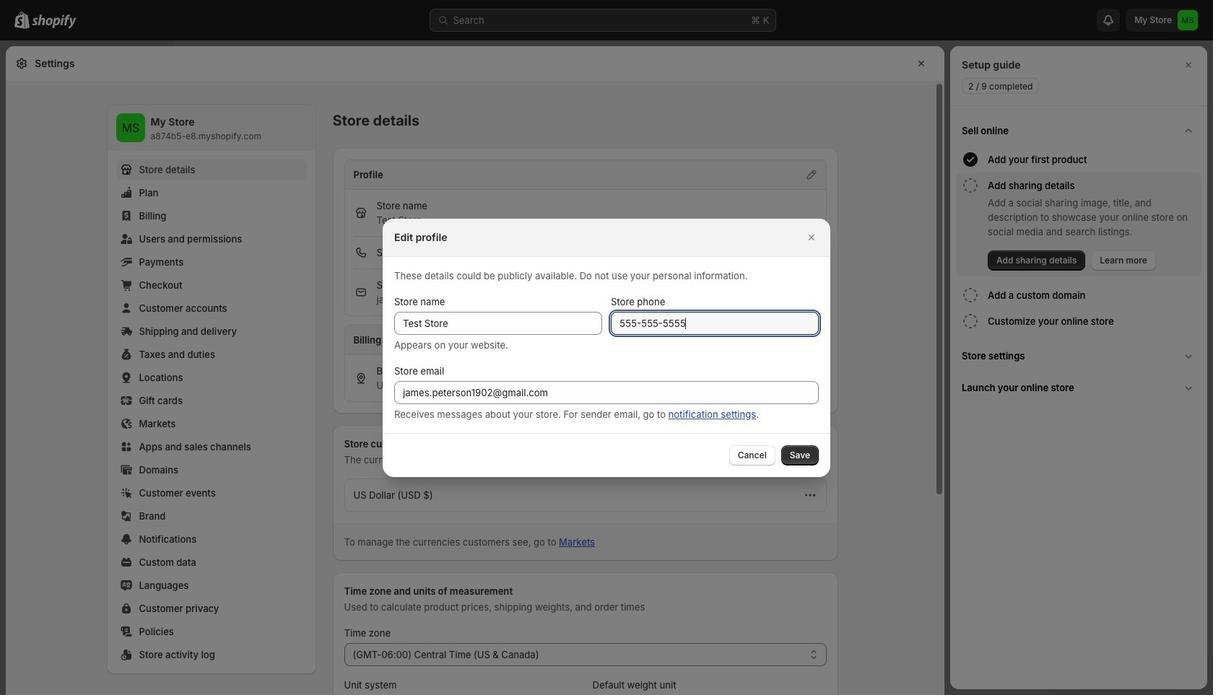 Task type: vqa. For each thing, say whether or not it's contained in the screenshot.
Search countries text field
no



Task type: locate. For each thing, give the bounding box(es) containing it.
settings dialog
[[6, 46, 945, 696]]

None text field
[[611, 312, 819, 335]]

dialog
[[951, 46, 1208, 690], [0, 219, 1214, 477]]

shop settings menu element
[[107, 105, 315, 674]]

None text field
[[394, 312, 603, 335], [394, 381, 819, 404], [394, 312, 603, 335], [394, 381, 819, 404]]

shopify image
[[32, 14, 77, 29]]



Task type: describe. For each thing, give the bounding box(es) containing it.
my store image
[[116, 113, 145, 142]]

mark add a custom domain as done image
[[962, 287, 980, 304]]

mark customize your online store as done image
[[962, 313, 980, 330]]

mark add sharing details as done image
[[962, 177, 980, 194]]



